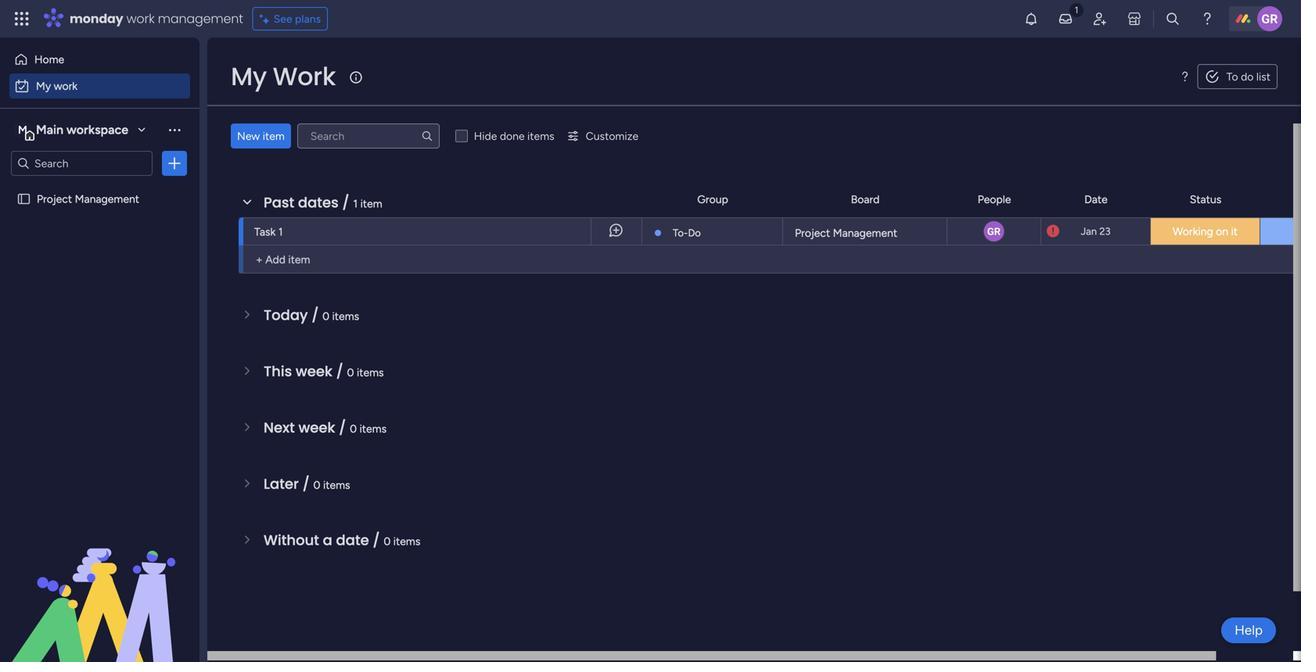 Task type: vqa. For each thing, say whether or not it's contained in the screenshot.
rightmost 'greg robinson' image
yes



Task type: describe. For each thing, give the bounding box(es) containing it.
done
[[500, 130, 525, 143]]

to do list
[[1227, 70, 1271, 83]]

people
[[978, 193, 1011, 206]]

workspace
[[66, 122, 128, 137]]

help button
[[1222, 618, 1276, 644]]

later / 0 items
[[264, 475, 350, 495]]

project inside list box
[[37, 193, 72, 206]]

week for this
[[296, 362, 333, 382]]

hide
[[474, 130, 497, 143]]

items right done
[[528, 130, 555, 143]]

today
[[264, 306, 308, 326]]

home link
[[9, 47, 190, 72]]

group
[[697, 193, 728, 206]]

m
[[18, 123, 27, 137]]

this week / 0 items
[[264, 362, 384, 382]]

it
[[1231, 225, 1238, 238]]

task
[[254, 225, 276, 239]]

project management link
[[793, 218, 938, 245]]

new item button
[[231, 124, 291, 149]]

lottie animation element
[[0, 505, 200, 663]]

do
[[1241, 70, 1254, 83]]

select product image
[[14, 11, 30, 27]]

list
[[1257, 70, 1271, 83]]

+ add item
[[256, 253, 310, 266]]

jan 23
[[1081, 225, 1111, 238]]

items inside without a date / 0 items
[[393, 535, 421, 549]]

menu image
[[1179, 70, 1192, 83]]

home option
[[9, 47, 190, 72]]

item inside past dates / 1 item
[[360, 197, 382, 211]]

management inside project management link
[[833, 227, 898, 240]]

Search in workspace field
[[33, 155, 131, 173]]

date
[[336, 531, 369, 551]]

hide done items
[[474, 130, 555, 143]]

1 horizontal spatial project management
[[795, 227, 898, 240]]

to-
[[673, 227, 688, 239]]

this
[[264, 362, 292, 382]]

0 horizontal spatial 1
[[278, 225, 283, 239]]

/ up next week / 0 items on the bottom of the page
[[336, 362, 343, 382]]

workspace image
[[15, 121, 31, 139]]

date
[[1085, 193, 1108, 206]]

search everything image
[[1165, 11, 1181, 27]]

project management inside list box
[[37, 193, 139, 206]]

customize button
[[561, 124, 645, 149]]

items inside today / 0 items
[[332, 310, 359, 323]]

management
[[158, 10, 243, 27]]

board
[[851, 193, 880, 206]]

dates
[[298, 193, 339, 213]]

update feed image
[[1058, 11, 1074, 27]]

plans
[[295, 12, 321, 25]]

items inside next week / 0 items
[[360, 423, 387, 436]]

past dates / 1 item
[[264, 193, 382, 213]]

0 inside "later / 0 items"
[[313, 479, 320, 492]]

my for my work
[[231, 59, 267, 94]]

1 horizontal spatial project
[[795, 227, 830, 240]]



Task type: locate. For each thing, give the bounding box(es) containing it.
v2 overdue deadline image
[[1047, 224, 1060, 239]]

/ down this week / 0 items
[[339, 418, 346, 438]]

without a date / 0 items
[[264, 531, 421, 551]]

item right add
[[288, 253, 310, 266]]

0 down this week / 0 items
[[350, 423, 357, 436]]

work for monday
[[126, 10, 155, 27]]

management inside project management list box
[[75, 193, 139, 206]]

item inside new item button
[[263, 130, 285, 143]]

main
[[36, 122, 63, 137]]

project management down "board" at the top
[[795, 227, 898, 240]]

2 horizontal spatial item
[[360, 197, 382, 211]]

week right next
[[299, 418, 335, 438]]

items up next week / 0 items on the bottom of the page
[[357, 366, 384, 380]]

option
[[0, 185, 200, 188]]

0 horizontal spatial project
[[37, 193, 72, 206]]

1 inside past dates / 1 item
[[353, 197, 358, 211]]

week for next
[[299, 418, 335, 438]]

Filter dashboard by text search field
[[297, 124, 440, 149]]

home
[[34, 53, 64, 66]]

next
[[264, 418, 295, 438]]

see plans button
[[253, 7, 328, 31]]

new item
[[237, 130, 285, 143]]

work down home
[[54, 79, 78, 93]]

management
[[75, 193, 139, 206], [833, 227, 898, 240]]

on
[[1216, 225, 1229, 238]]

work right monday
[[126, 10, 155, 27]]

0 right date
[[384, 535, 391, 549]]

0 vertical spatial item
[[263, 130, 285, 143]]

0 horizontal spatial greg robinson image
[[983, 220, 1006, 243]]

1 horizontal spatial my
[[231, 59, 267, 94]]

1 vertical spatial work
[[54, 79, 78, 93]]

status
[[1190, 193, 1222, 206]]

help
[[1235, 623, 1263, 639]]

1 horizontal spatial greg robinson image
[[1258, 6, 1283, 31]]

0 vertical spatial work
[[126, 10, 155, 27]]

my work
[[231, 59, 336, 94]]

0 horizontal spatial item
[[263, 130, 285, 143]]

/ right "today"
[[312, 306, 319, 326]]

0 inside this week / 0 items
[[347, 366, 354, 380]]

add
[[265, 253, 286, 266]]

my for my work
[[36, 79, 51, 93]]

0 inside today / 0 items
[[323, 310, 330, 323]]

main workspace
[[36, 122, 128, 137]]

greg robinson image
[[1258, 6, 1283, 31], [983, 220, 1006, 243]]

see
[[274, 12, 292, 25]]

item right new in the left of the page
[[263, 130, 285, 143]]

0 vertical spatial greg robinson image
[[1258, 6, 1283, 31]]

new
[[237, 130, 260, 143]]

customize
[[586, 130, 639, 143]]

1 vertical spatial management
[[833, 227, 898, 240]]

1 vertical spatial item
[[360, 197, 382, 211]]

None search field
[[297, 124, 440, 149]]

1 horizontal spatial work
[[126, 10, 155, 27]]

1 image
[[1070, 1, 1084, 18]]

jan
[[1081, 225, 1097, 238]]

a
[[323, 531, 333, 551]]

0 inside next week / 0 items
[[350, 423, 357, 436]]

my
[[231, 59, 267, 94], [36, 79, 51, 93]]

23
[[1100, 225, 1111, 238]]

1 horizontal spatial item
[[288, 253, 310, 266]]

1 vertical spatial project
[[795, 227, 830, 240]]

0 horizontal spatial project management
[[37, 193, 139, 206]]

items inside this week / 0 items
[[357, 366, 384, 380]]

see plans
[[274, 12, 321, 25]]

to do list button
[[1198, 64, 1278, 89]]

1 horizontal spatial 1
[[353, 197, 358, 211]]

0 vertical spatial project management
[[37, 193, 139, 206]]

week right this
[[296, 362, 333, 382]]

0 vertical spatial project
[[37, 193, 72, 206]]

my inside option
[[36, 79, 51, 93]]

items inside "later / 0 items"
[[323, 479, 350, 492]]

project management down search in workspace field
[[37, 193, 139, 206]]

monday
[[70, 10, 123, 27]]

0 up next week / 0 items on the bottom of the page
[[347, 366, 354, 380]]

1 horizontal spatial management
[[833, 227, 898, 240]]

today / 0 items
[[264, 306, 359, 326]]

project management list box
[[0, 183, 200, 424]]

workspace selection element
[[15, 121, 131, 141]]

next week / 0 items
[[264, 418, 387, 438]]

0 horizontal spatial management
[[75, 193, 139, 206]]

workspace options image
[[167, 122, 182, 138]]

invite members image
[[1093, 11, 1108, 27]]

1 vertical spatial 1
[[278, 225, 283, 239]]

+
[[256, 253, 263, 266]]

my work
[[36, 79, 78, 93]]

/ right later
[[303, 475, 310, 495]]

monday marketplace image
[[1127, 11, 1143, 27]]

later
[[264, 475, 299, 495]]

management down search in workspace field
[[75, 193, 139, 206]]

working
[[1173, 225, 1214, 238]]

notifications image
[[1024, 11, 1039, 27]]

1 right dates
[[353, 197, 358, 211]]

to-do
[[673, 227, 701, 239]]

my work link
[[9, 74, 190, 99]]

/
[[342, 193, 350, 213], [312, 306, 319, 326], [336, 362, 343, 382], [339, 418, 346, 438], [303, 475, 310, 495], [373, 531, 380, 551]]

monday work management
[[70, 10, 243, 27]]

management down "board" at the top
[[833, 227, 898, 240]]

work for my
[[54, 79, 78, 93]]

work
[[126, 10, 155, 27], [54, 79, 78, 93]]

1 vertical spatial week
[[299, 418, 335, 438]]

1 vertical spatial project management
[[795, 227, 898, 240]]

greg robinson image down people
[[983, 220, 1006, 243]]

1 vertical spatial greg robinson image
[[983, 220, 1006, 243]]

1 right task
[[278, 225, 283, 239]]

my down home
[[36, 79, 51, 93]]

task 1
[[254, 225, 283, 239]]

project management
[[37, 193, 139, 206], [795, 227, 898, 240]]

2 vertical spatial item
[[288, 253, 310, 266]]

/ right date
[[373, 531, 380, 551]]

0 right later
[[313, 479, 320, 492]]

0 vertical spatial 1
[[353, 197, 358, 211]]

do
[[688, 227, 701, 239]]

0 vertical spatial management
[[75, 193, 139, 206]]

0
[[323, 310, 330, 323], [347, 366, 354, 380], [350, 423, 357, 436], [313, 479, 320, 492], [384, 535, 391, 549]]

greg robinson image up list
[[1258, 6, 1283, 31]]

my left work
[[231, 59, 267, 94]]

working on it
[[1173, 225, 1238, 238]]

1
[[353, 197, 358, 211], [278, 225, 283, 239]]

item
[[263, 130, 285, 143], [360, 197, 382, 211], [288, 253, 310, 266]]

week
[[296, 362, 333, 382], [299, 418, 335, 438]]

0 vertical spatial week
[[296, 362, 333, 382]]

to
[[1227, 70, 1239, 83]]

without
[[264, 531, 319, 551]]

0 horizontal spatial my
[[36, 79, 51, 93]]

item right dates
[[360, 197, 382, 211]]

/ right dates
[[342, 193, 350, 213]]

items
[[528, 130, 555, 143], [332, 310, 359, 323], [357, 366, 384, 380], [360, 423, 387, 436], [323, 479, 350, 492], [393, 535, 421, 549]]

work
[[273, 59, 336, 94]]

0 right "today"
[[323, 310, 330, 323]]

0 horizontal spatial work
[[54, 79, 78, 93]]

my work option
[[9, 74, 190, 99]]

search image
[[421, 130, 433, 142]]

public board image
[[16, 192, 31, 207]]

items right later
[[323, 479, 350, 492]]

items down this week / 0 items
[[360, 423, 387, 436]]

help image
[[1200, 11, 1215, 27]]

options image
[[167, 156, 182, 171]]

items right date
[[393, 535, 421, 549]]

0 inside without a date / 0 items
[[384, 535, 391, 549]]

lottie animation image
[[0, 505, 200, 663]]

past
[[264, 193, 294, 213]]

project
[[37, 193, 72, 206], [795, 227, 830, 240]]

work inside my work option
[[54, 79, 78, 93]]

items up this week / 0 items
[[332, 310, 359, 323]]



